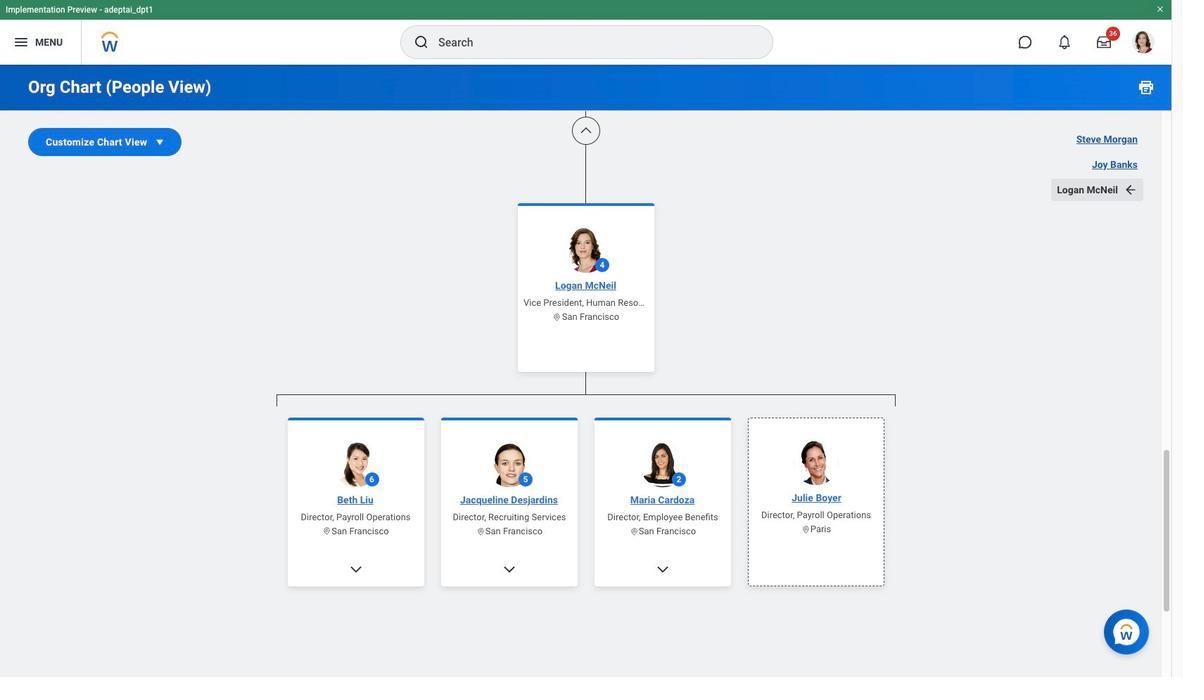 Task type: locate. For each thing, give the bounding box(es) containing it.
0 horizontal spatial chevron down image
[[349, 563, 363, 577]]

search image
[[413, 34, 430, 51]]

1 horizontal spatial location image
[[629, 527, 639, 536]]

inbox large image
[[1097, 35, 1111, 49]]

1 location image from the left
[[476, 527, 485, 536]]

location image
[[476, 527, 485, 536], [629, 527, 639, 536]]

1 horizontal spatial chevron down image
[[502, 563, 516, 577]]

location image
[[553, 312, 562, 322], [801, 525, 810, 534], [323, 527, 332, 536]]

banner
[[0, 0, 1172, 65]]

justify image
[[13, 34, 30, 51]]

1 horizontal spatial location image
[[553, 312, 562, 322]]

main content
[[0, 0, 1172, 678]]

2 chevron down image from the left
[[502, 563, 516, 577]]

chevron down image
[[349, 563, 363, 577], [502, 563, 516, 577]]

chevron down image
[[656, 563, 670, 577]]

1 chevron down image from the left
[[349, 563, 363, 577]]

chevron up image
[[579, 124, 593, 138]]

Search Workday  search field
[[438, 27, 744, 58]]

0 horizontal spatial location image
[[476, 527, 485, 536]]



Task type: vqa. For each thing, say whether or not it's contained in the screenshot.
2nd chevron down image from left
yes



Task type: describe. For each thing, give the bounding box(es) containing it.
notifications large image
[[1058, 35, 1072, 49]]

profile logan mcneil image
[[1132, 31, 1155, 56]]

arrow left image
[[1124, 183, 1138, 197]]

close environment banner image
[[1156, 5, 1165, 13]]

caret down image
[[153, 135, 167, 149]]

logan mcneil, logan mcneil, 4 direct reports element
[[276, 406, 896, 678]]

2 location image from the left
[[629, 527, 639, 536]]

2 horizontal spatial location image
[[801, 525, 810, 534]]

print org chart image
[[1138, 79, 1155, 96]]

0 horizontal spatial location image
[[323, 527, 332, 536]]



